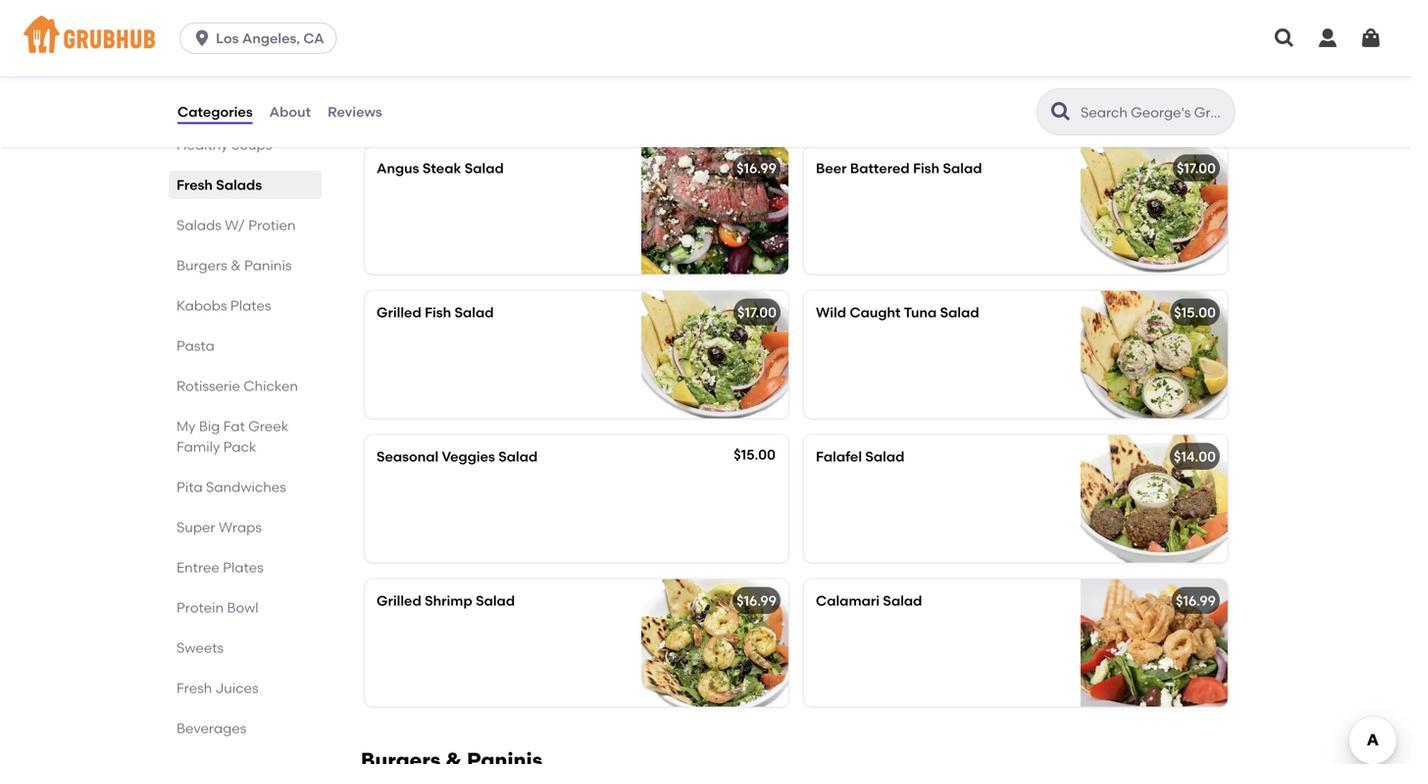 Task type: locate. For each thing, give the bounding box(es) containing it.
svg image
[[1273, 26, 1297, 50], [192, 28, 212, 48]]

reviews button
[[327, 77, 383, 147]]

fresh down healthy
[[177, 177, 213, 193]]

burgers & paninis
[[177, 257, 292, 274]]

0 vertical spatial $17.00
[[1177, 160, 1216, 177]]

0 vertical spatial fresh
[[177, 177, 213, 193]]

beer
[[816, 160, 847, 177]]

0 vertical spatial grilled
[[377, 304, 421, 321]]

grilled fish salad
[[377, 304, 494, 321]]

svg image
[[1316, 26, 1340, 50], [1359, 26, 1383, 50]]

grilled
[[377, 304, 421, 321], [377, 592, 421, 609]]

beef koobideh salad image
[[1081, 2, 1228, 130]]

0 horizontal spatial svg image
[[192, 28, 212, 48]]

grilled fish salad image
[[641, 291, 789, 418]]

1 horizontal spatial $17.00
[[1177, 160, 1216, 177]]

0 vertical spatial salads
[[216, 177, 262, 193]]

fresh
[[177, 177, 213, 193], [177, 680, 212, 696]]

1 vertical spatial grilled
[[377, 592, 421, 609]]

0 vertical spatial plates
[[230, 297, 271, 314]]

categories button
[[177, 77, 254, 147]]

1 vertical spatial fresh
[[177, 680, 212, 696]]

greek
[[248, 418, 289, 435]]

2 grilled from the top
[[377, 592, 421, 609]]

0 vertical spatial fish
[[913, 160, 940, 177]]

fresh down "sweets"
[[177, 680, 212, 696]]

chicken koobideh salad image
[[641, 2, 789, 130]]

$14.00
[[1174, 448, 1216, 465]]

rotisserie chicken
[[177, 378, 298, 394]]

battered
[[850, 160, 910, 177]]

burgers
[[177, 257, 227, 274]]

plates down the &
[[230, 297, 271, 314]]

about button
[[268, 77, 312, 147]]

angus steak salad
[[377, 160, 504, 177]]

beer battered fish salad image
[[1081, 147, 1228, 274]]

my
[[177, 418, 196, 435]]

plates
[[230, 297, 271, 314], [223, 559, 264, 576]]

2 fresh from the top
[[177, 680, 212, 696]]

$17.00
[[1177, 160, 1216, 177], [738, 304, 777, 321]]

plates for kabobs plates
[[230, 297, 271, 314]]

seasonal
[[377, 448, 439, 465]]

los angeles, ca button
[[180, 23, 345, 54]]

veggies
[[442, 448, 495, 465]]

$16.99 for calamari
[[737, 592, 777, 609]]

soups
[[231, 136, 272, 153]]

0 horizontal spatial fish
[[425, 304, 451, 321]]

$17.00 for grilled fish salad
[[738, 304, 777, 321]]

$17.00 down search george's greek grill on 735 figueroa search field
[[1177, 160, 1216, 177]]

w/
[[225, 217, 245, 233]]

1 horizontal spatial $15.00
[[1174, 304, 1216, 321]]

salad
[[465, 160, 504, 177], [943, 160, 982, 177], [455, 304, 494, 321], [940, 304, 980, 321], [499, 448, 538, 465], [865, 448, 905, 465], [476, 592, 515, 609], [883, 592, 922, 609]]

angeles,
[[242, 30, 300, 47]]

fresh for fresh salads
[[177, 177, 213, 193]]

1 vertical spatial plates
[[223, 559, 264, 576]]

1 vertical spatial $15.00
[[734, 446, 776, 463]]

falafel salad
[[816, 448, 905, 465]]

beer battered fish salad
[[816, 160, 982, 177]]

falafel
[[816, 448, 862, 465]]

plates up bowl
[[223, 559, 264, 576]]

Search George's Greek Grill on 735 Figueroa search field
[[1079, 103, 1229, 122]]

1 horizontal spatial fish
[[913, 160, 940, 177]]

wild
[[816, 304, 847, 321]]

grilled shrimp salad image
[[641, 579, 789, 707]]

$16.99
[[737, 160, 777, 177], [737, 592, 777, 609], [1176, 592, 1216, 609]]

caught
[[850, 304, 901, 321]]

sandwiches
[[206, 479, 286, 495]]

fish
[[913, 160, 940, 177], [425, 304, 451, 321]]

1 vertical spatial $17.00
[[738, 304, 777, 321]]

1 fresh from the top
[[177, 177, 213, 193]]

salads
[[216, 177, 262, 193], [177, 217, 222, 233]]

0 vertical spatial $15.00
[[1174, 304, 1216, 321]]

&
[[231, 257, 241, 274]]

pack
[[223, 438, 256, 455]]

grilled for grilled shrimp salad
[[377, 592, 421, 609]]

chicken
[[244, 378, 298, 394]]

salads up salads w/ protien
[[216, 177, 262, 193]]

1 horizontal spatial svg image
[[1359, 26, 1383, 50]]

1 grilled from the top
[[377, 304, 421, 321]]

categories
[[178, 103, 253, 120]]

salads left w/ at the top
[[177, 217, 222, 233]]

main navigation navigation
[[0, 0, 1412, 77]]

my big fat greek family pack
[[177, 418, 289, 455]]

0 horizontal spatial $17.00
[[738, 304, 777, 321]]

angus
[[377, 160, 419, 177]]

$15.00
[[1174, 304, 1216, 321], [734, 446, 776, 463]]

plates for entree plates
[[223, 559, 264, 576]]

entree
[[177, 559, 220, 576]]

$17.00 left "wild"
[[738, 304, 777, 321]]

super wraps
[[177, 519, 262, 536]]

0 horizontal spatial svg image
[[1316, 26, 1340, 50]]

calamari salad image
[[1081, 579, 1228, 707]]



Task type: describe. For each thing, give the bounding box(es) containing it.
family
[[177, 438, 220, 455]]

angus steak salad image
[[641, 147, 789, 274]]

fresh juices
[[177, 680, 259, 696]]

beverages
[[177, 720, 246, 737]]

grilled for grilled fish salad
[[377, 304, 421, 321]]

big
[[199, 418, 220, 435]]

reviews
[[328, 103, 382, 120]]

healthy soups
[[177, 136, 272, 153]]

calamari salad
[[816, 592, 922, 609]]

pasta
[[177, 337, 215, 354]]

tuna
[[904, 304, 937, 321]]

protein
[[177, 599, 224, 616]]

sweets
[[177, 640, 224, 656]]

seasonal veggies salad
[[377, 448, 538, 465]]

juices
[[215, 680, 259, 696]]

grilled shrimp salad
[[377, 592, 515, 609]]

bowl
[[227, 599, 259, 616]]

kabobs
[[177, 297, 227, 314]]

los
[[216, 30, 239, 47]]

search icon image
[[1050, 100, 1073, 124]]

1 svg image from the left
[[1316, 26, 1340, 50]]

$16.99 for beer
[[737, 160, 777, 177]]

1 vertical spatial fish
[[425, 304, 451, 321]]

falafel salad image
[[1081, 435, 1228, 563]]

pita
[[177, 479, 203, 495]]

svg image inside los angeles, ca button
[[192, 28, 212, 48]]

shrimp
[[425, 592, 473, 609]]

fat
[[223, 418, 245, 435]]

protein bowl
[[177, 599, 259, 616]]

rotisserie
[[177, 378, 240, 394]]

wild caught tuna salad
[[816, 304, 980, 321]]

1 vertical spatial salads
[[177, 217, 222, 233]]

fresh salads
[[177, 177, 262, 193]]

super
[[177, 519, 215, 536]]

los angeles, ca
[[216, 30, 324, 47]]

fresh for fresh juices
[[177, 680, 212, 696]]

2 svg image from the left
[[1359, 26, 1383, 50]]

calamari
[[816, 592, 880, 609]]

entree plates
[[177, 559, 264, 576]]

wraps
[[219, 519, 262, 536]]

wild caught tuna salad image
[[1081, 291, 1228, 418]]

kabobs plates
[[177, 297, 271, 314]]

healthy
[[177, 136, 228, 153]]

about
[[269, 103, 311, 120]]

0 horizontal spatial $15.00
[[734, 446, 776, 463]]

salads w/ protien
[[177, 217, 296, 233]]

steak
[[423, 160, 461, 177]]

ca
[[303, 30, 324, 47]]

protien
[[248, 217, 296, 233]]

$17.00 for beer battered fish salad
[[1177, 160, 1216, 177]]

paninis
[[244, 257, 292, 274]]

1 horizontal spatial svg image
[[1273, 26, 1297, 50]]

pita sandwiches
[[177, 479, 286, 495]]



Task type: vqa. For each thing, say whether or not it's contained in the screenshot.


